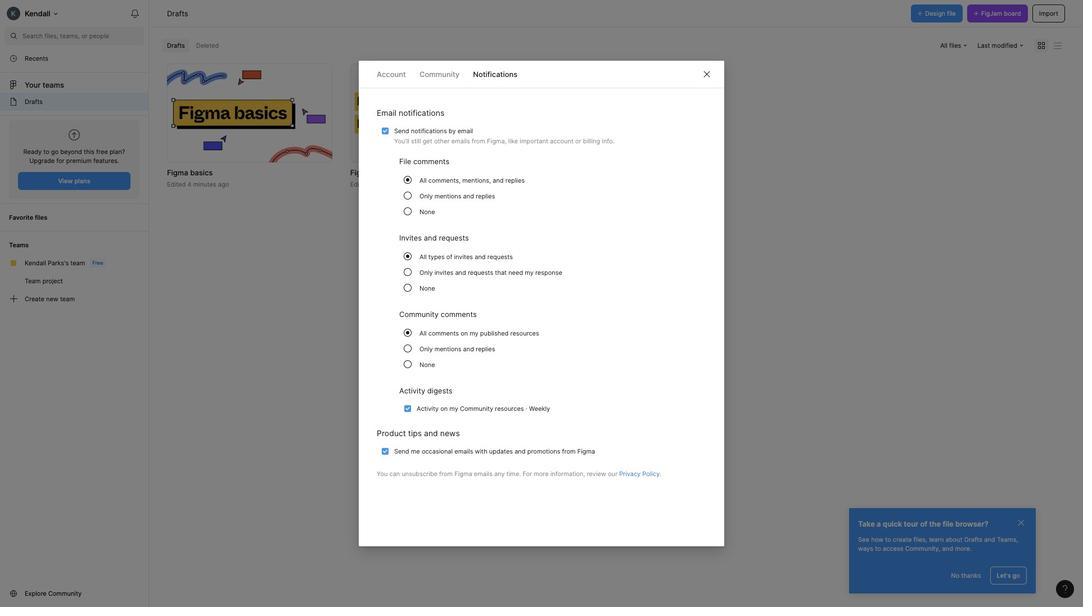 Task type: describe. For each thing, give the bounding box(es) containing it.
more
[[534, 470, 549, 478]]

comments for file
[[414, 157, 450, 166]]

edited for figma basics
[[167, 180, 186, 188]]

import
[[1040, 10, 1059, 17]]

community 16 image
[[9, 590, 18, 599]]

go inside button
[[1013, 572, 1021, 580]]

need
[[509, 269, 523, 277]]

none radio for community comments
[[404, 360, 693, 371]]

kendall for kendall parks's team
[[25, 259, 46, 267]]

review
[[587, 470, 606, 478]]

team for create new team
[[60, 295, 75, 303]]

news
[[440, 429, 460, 438]]

drafts link
[[0, 93, 149, 111]]

product tips and news
[[377, 429, 460, 438]]

send for send me occasional emails with updates and promotions from figma
[[394, 448, 409, 456]]

the
[[930, 520, 941, 529]]

none for file
[[420, 208, 435, 216]]

zatq image for invites and requests none radio
[[404, 284, 412, 292]]

all types of invites and requests
[[420, 253, 513, 261]]

still
[[411, 137, 421, 145]]

activity digests
[[399, 387, 453, 396]]

·
[[526, 405, 528, 413]]

activity on my community resources · weekly
[[417, 405, 550, 413]]

my inside option
[[525, 269, 534, 277]]

for
[[56, 157, 65, 165]]

teams
[[43, 80, 64, 89]]

zatq image for only mentions and replies radio
[[404, 192, 412, 200]]

none radio for invites and requests
[[404, 283, 693, 294]]

notifications
[[473, 70, 518, 79]]

drafts button
[[163, 39, 190, 52]]

occasional
[[422, 448, 453, 456]]

Send me occasional emails with updates and promotions from Figma checkbox
[[381, 448, 389, 456]]

types
[[429, 253, 445, 261]]

option group for community comments
[[399, 328, 693, 375]]

kendall for kendall
[[25, 9, 50, 18]]

create
[[25, 295, 44, 303]]

basics for figma basics
[[190, 168, 213, 177]]

upgrade
[[29, 157, 55, 165]]

team for kendall parks's team
[[70, 259, 85, 267]]

1 vertical spatial to
[[886, 536, 892, 544]]

of inside option
[[447, 253, 453, 261]]

that
[[495, 269, 507, 277]]

community button
[[413, 61, 467, 88]]

let's
[[997, 572, 1011, 580]]

file inside button
[[948, 10, 956, 17]]

and down all comments on my published resources
[[463, 345, 474, 353]]

comments for all
[[429, 330, 459, 338]]

send for send notifications by email
[[394, 127, 409, 135]]

board
[[1005, 10, 1022, 17]]

2 file thumbnail image from the left
[[350, 64, 516, 163]]

Search files, teams, or people text field
[[23, 32, 138, 41]]

you can unsubscribe from figma emails any time. for more information, review our privacy policy .
[[377, 470, 662, 478]]

deleted button
[[192, 39, 224, 52]]

updates
[[489, 448, 513, 456]]

email notifications
[[377, 108, 445, 118]]

all down design file
[[941, 42, 948, 50]]

only for community
[[420, 345, 433, 353]]

you
[[377, 470, 388, 478]]

with
[[475, 448, 488, 456]]

.
[[660, 470, 662, 478]]

see how to create files, learn about drafts and teams, ways to access community, and more.
[[859, 536, 1019, 553]]

days
[[379, 180, 393, 188]]

for
[[523, 470, 532, 478]]

quick
[[883, 520, 903, 529]]

ready to go beyond this free plan? upgrade for premium features.
[[23, 148, 125, 165]]

get
[[423, 137, 433, 145]]

only for invites
[[420, 269, 433, 277]]

recents
[[25, 55, 48, 62]]

drafts inside button
[[167, 42, 185, 50]]

1 horizontal spatial to
[[876, 545, 882, 553]]

mentions,
[[463, 177, 491, 185]]

last
[[978, 42, 991, 50]]

notifications for send
[[411, 127, 447, 135]]

create new team link
[[0, 290, 149, 308]]

you'll
[[394, 137, 410, 145]]

2 vertical spatial emails
[[474, 470, 493, 478]]

none for community
[[420, 361, 435, 369]]

all files
[[941, 42, 962, 50]]

account button
[[377, 61, 413, 88]]

file comments
[[399, 157, 450, 166]]

email
[[377, 108, 397, 118]]

invites and requests
[[399, 233, 469, 242]]

team
[[25, 277, 41, 285]]

All types of invites and requests radio
[[404, 252, 693, 263]]

favorite
[[9, 214, 33, 222]]

1 vertical spatial file
[[943, 520, 954, 529]]

zatq image for all types of invites and requests option
[[404, 253, 412, 261]]

privacy
[[620, 470, 641, 478]]

all comments, mentions, and replies
[[420, 177, 525, 185]]

figjam for basics
[[350, 168, 376, 177]]

figjam basics edited 10 days ago
[[350, 168, 406, 188]]

and right tips
[[424, 429, 438, 438]]

file
[[399, 157, 411, 166]]

to inside the 'ready to go beyond this free plan? upgrade for premium features.'
[[43, 148, 49, 156]]

zatq image for all comments, mentions, and replies
[[404, 176, 412, 184]]

replies for community comments
[[476, 345, 495, 353]]

let's go
[[997, 572, 1021, 580]]

community,
[[906, 545, 941, 553]]

requests inside only invites and requests that need my response option
[[468, 269, 494, 277]]

None radio
[[404, 206, 693, 218]]

all comments on my published resources
[[420, 330, 539, 338]]

ago for figma basics
[[218, 180, 229, 188]]

all for community comments
[[420, 330, 427, 338]]

and right updates
[[515, 448, 526, 456]]

any
[[495, 470, 505, 478]]

drafts inside the see how to create files, learn about drafts and teams, ways to access community, and more.
[[965, 536, 983, 544]]

requests inside all types of invites and requests option
[[488, 253, 513, 261]]

Send notifications by email checkbox
[[381, 127, 389, 135]]

design file
[[926, 10, 956, 17]]

1 horizontal spatial from
[[472, 137, 486, 145]]

mentions for file comments
[[435, 192, 462, 200]]

import button
[[1033, 5, 1066, 23]]

access
[[883, 545, 904, 553]]

0 horizontal spatial on
[[441, 405, 448, 413]]

2 horizontal spatial from
[[562, 448, 576, 456]]

replies for file comments
[[476, 192, 495, 200]]

teams,
[[998, 536, 1019, 544]]

and inside option
[[493, 177, 504, 185]]

All comments on my published resources radio
[[404, 328, 693, 339]]

0 horizontal spatial my
[[450, 405, 458, 413]]

page 16 image
[[9, 97, 18, 106]]

1 file thumbnail image from the left
[[167, 64, 332, 163]]

recent 16 image
[[9, 54, 18, 63]]

tour
[[904, 520, 919, 529]]

resources inside radio
[[511, 330, 539, 338]]



Task type: locate. For each thing, give the bounding box(es) containing it.
only mentions and replies down comments,
[[420, 192, 495, 200]]

1 vertical spatial send
[[394, 448, 409, 456]]

basics up minutes
[[190, 168, 213, 177]]

a
[[877, 520, 881, 529]]

modified
[[992, 42, 1018, 50]]

0 vertical spatial none
[[420, 208, 435, 216]]

my left published on the left bottom of page
[[470, 330, 479, 338]]

1 horizontal spatial of
[[921, 520, 928, 529]]

all inside option
[[420, 253, 427, 261]]

1 vertical spatial comments
[[441, 310, 477, 319]]

by
[[449, 127, 456, 135]]

ago for figjam basics
[[395, 180, 406, 188]]

emails down email
[[452, 137, 470, 145]]

and
[[493, 177, 504, 185], [463, 192, 474, 200], [424, 233, 437, 242], [475, 253, 486, 261], [455, 269, 466, 277], [463, 345, 474, 353], [424, 429, 438, 438], [515, 448, 526, 456], [985, 536, 996, 544], [943, 545, 954, 553]]

features.
[[93, 157, 119, 165]]

2 horizontal spatial to
[[886, 536, 892, 544]]

0 vertical spatial invites
[[454, 253, 473, 261]]

and down all comments, mentions, and replies
[[463, 192, 474, 200]]

0 vertical spatial on
[[461, 330, 468, 338]]

option group containing all types of invites and requests
[[399, 252, 693, 299]]

0 horizontal spatial figma
[[167, 168, 188, 177]]

2 vertical spatial replies
[[476, 345, 495, 353]]

figma,
[[487, 137, 507, 145]]

and right invites
[[424, 233, 437, 242]]

info.
[[602, 137, 615, 145]]

drafts down your
[[25, 98, 43, 106]]

2 kendall from the top
[[25, 259, 46, 267]]

no thanks
[[952, 572, 982, 580]]

files left last
[[950, 42, 962, 50]]

on
[[461, 330, 468, 338], [441, 405, 448, 413]]

let's go button
[[991, 567, 1027, 585]]

create new team
[[25, 295, 75, 303]]

kendall up team
[[25, 259, 46, 267]]

3 none from the top
[[420, 361, 435, 369]]

all left the types
[[420, 253, 427, 261]]

comments for community
[[441, 310, 477, 319]]

send notifications by email
[[394, 127, 473, 135]]

or
[[576, 137, 582, 145]]

comments down community comments
[[429, 330, 459, 338]]

1 horizontal spatial on
[[461, 330, 468, 338]]

only mentions and replies for file comments
[[420, 192, 495, 200]]

only mentions and replies inside radio
[[420, 192, 495, 200]]

requests up all types of invites and requests
[[439, 233, 469, 242]]

0 horizontal spatial files
[[35, 214, 47, 222]]

ago inside figma basics edited 4 minutes ago
[[218, 180, 229, 188]]

files right "favorite"
[[35, 214, 47, 222]]

0 vertical spatial figma
[[167, 168, 188, 177]]

1 vertical spatial files
[[35, 214, 47, 222]]

0 vertical spatial go
[[51, 148, 59, 156]]

none up invites and requests
[[420, 208, 435, 216]]

only mentions and replies for community comments
[[420, 345, 495, 353]]

none for invites
[[420, 285, 435, 293]]

zatq image inside only invites and requests that need my response option
[[404, 268, 412, 276]]

ago
[[218, 180, 229, 188], [395, 180, 406, 188]]

privacy policy link
[[620, 470, 660, 478]]

all down community comments
[[420, 330, 427, 338]]

zatq image inside none radio
[[404, 284, 412, 292]]

how
[[872, 536, 884, 544]]

files
[[950, 42, 962, 50], [35, 214, 47, 222]]

2 edited from the left
[[350, 180, 369, 188]]

none inside option
[[420, 208, 435, 216]]

5 zatq image from the top
[[404, 361, 412, 369]]

figma basics edited 4 minutes ago
[[167, 168, 229, 188]]

you'll still get other emails from figma, like important account or billing info.
[[394, 137, 615, 145]]

ago right minutes
[[218, 180, 229, 188]]

zatq image inside the all comments on my published resources radio
[[404, 329, 412, 337]]

1 vertical spatial replies
[[476, 192, 495, 200]]

figjam for board
[[982, 10, 1003, 17]]

file thumbnail image
[[167, 64, 332, 163], [350, 64, 516, 163]]

2 mentions from the top
[[435, 345, 462, 353]]

only down the types
[[420, 269, 433, 277]]

replies inside radio
[[476, 192, 495, 200]]

requests up that
[[488, 253, 513, 261]]

my right need
[[525, 269, 534, 277]]

send up you'll
[[394, 127, 409, 135]]

time.
[[507, 470, 521, 478]]

kendall up recents
[[25, 9, 50, 18]]

requests left that
[[468, 269, 494, 277]]

from
[[472, 137, 486, 145], [562, 448, 576, 456], [439, 470, 453, 478]]

send me occasional emails with updates and promotions from figma
[[394, 448, 595, 456]]

0 vertical spatial mentions
[[435, 192, 462, 200]]

ready
[[23, 148, 42, 156]]

1 vertical spatial only mentions and replies
[[420, 345, 495, 353]]

option group
[[399, 175, 693, 222], [399, 252, 693, 299], [399, 328, 693, 375]]

zatq image for only mentions and replies
[[404, 345, 412, 353]]

all inside option
[[420, 177, 427, 185]]

1 horizontal spatial basics
[[378, 168, 400, 177]]

and inside radio
[[463, 192, 474, 200]]

mentions inside radio
[[435, 192, 462, 200]]

zatq image for all comments on my published resources
[[404, 329, 412, 337]]

1 horizontal spatial figma
[[455, 470, 472, 478]]

figjam board button
[[968, 5, 1028, 23]]

0 vertical spatial none radio
[[404, 283, 693, 294]]

my down digests
[[450, 405, 458, 413]]

zatq image inside all types of invites and requests option
[[404, 253, 412, 261]]

emails left any
[[474, 470, 493, 478]]

ago right days
[[395, 180, 406, 188]]

files for favorite files
[[35, 214, 47, 222]]

0 horizontal spatial figjam
[[350, 168, 376, 177]]

Activity on my Community resources · Weekly checkbox
[[404, 405, 412, 413]]

file right the
[[943, 520, 954, 529]]

search 32 image
[[5, 27, 23, 45]]

1 zatq image from the top
[[404, 176, 412, 184]]

0 horizontal spatial go
[[51, 148, 59, 156]]

option group containing all comments on my published resources
[[399, 328, 693, 375]]

2 horizontal spatial figma
[[578, 448, 595, 456]]

on down digests
[[441, 405, 448, 413]]

notifications for email
[[399, 108, 445, 118]]

1 vertical spatial notifications
[[411, 127, 447, 135]]

dialog
[[359, 61, 725, 547]]

basics inside the figjam basics edited 10 days ago
[[378, 168, 400, 177]]

ways
[[859, 545, 874, 553]]

drafts left deleted button
[[167, 42, 185, 50]]

Only mentions and replies radio
[[404, 191, 693, 202]]

zatq image down file
[[404, 192, 412, 200]]

1 horizontal spatial files
[[950, 42, 962, 50]]

promotions
[[528, 448, 561, 456]]

mentions inside option
[[435, 345, 462, 353]]

drafts up drafts button
[[167, 9, 188, 18]]

none radio down only invites and requests that need my response option
[[404, 283, 693, 294]]

only invites and requests that need my response
[[420, 269, 563, 277]]

explore community
[[25, 590, 82, 598]]

zatq image inside only mentions and replies radio
[[404, 192, 412, 200]]

emails
[[452, 137, 470, 145], [455, 448, 473, 456], [474, 470, 493, 478]]

all down file comments
[[420, 177, 427, 185]]

replies inside option
[[506, 177, 525, 185]]

1 kendall from the top
[[25, 9, 50, 18]]

1 horizontal spatial invites
[[454, 253, 473, 261]]

1 vertical spatial resources
[[495, 405, 524, 413]]

activity down activity digests on the bottom
[[417, 405, 439, 413]]

more.
[[955, 545, 972, 553]]

0 horizontal spatial basics
[[190, 168, 213, 177]]

0 horizontal spatial to
[[43, 148, 49, 156]]

Only invites and requests that need my response radio
[[404, 267, 693, 279]]

0 horizontal spatial from
[[439, 470, 453, 478]]

1 vertical spatial requests
[[488, 253, 513, 261]]

option group for file comments
[[399, 175, 693, 222]]

on inside radio
[[461, 330, 468, 338]]

basics up days
[[378, 168, 400, 177]]

and right mentions,
[[493, 177, 504, 185]]

no
[[952, 572, 960, 580]]

file right design
[[948, 10, 956, 17]]

1 horizontal spatial ago
[[395, 180, 406, 188]]

edited left the 10
[[350, 180, 369, 188]]

zatq image
[[404, 192, 412, 200], [404, 208, 412, 215], [404, 253, 412, 261], [404, 284, 412, 292]]

take a quick tour of the file browser?
[[859, 520, 989, 529]]

0 vertical spatial to
[[43, 148, 49, 156]]

explore
[[25, 590, 47, 598]]

2 only mentions and replies from the top
[[420, 345, 495, 353]]

free
[[96, 148, 108, 156]]

last modified
[[978, 42, 1018, 50]]

1 zatq image from the top
[[404, 192, 412, 200]]

4 zatq image from the top
[[404, 345, 412, 353]]

digests
[[427, 387, 453, 396]]

design file button
[[912, 5, 963, 23]]

invites right the types
[[454, 253, 473, 261]]

mentions
[[435, 192, 462, 200], [435, 345, 462, 353]]

this
[[84, 148, 95, 156]]

figma inside figma basics edited 4 minutes ago
[[167, 168, 188, 177]]

kendall parks's team
[[25, 259, 85, 267]]

0 vertical spatial only
[[420, 192, 433, 200]]

figma up review
[[578, 448, 595, 456]]

team up team project link
[[70, 259, 85, 267]]

1 vertical spatial none radio
[[404, 360, 693, 371]]

deleted
[[196, 42, 219, 50]]

about
[[946, 536, 963, 544]]

option group for invites and requests
[[399, 252, 693, 299]]

weekly
[[529, 405, 550, 413]]

1 option group from the top
[[399, 175, 693, 222]]

2 vertical spatial comments
[[429, 330, 459, 338]]

to down how
[[876, 545, 882, 553]]

basics for figjam basics
[[378, 168, 400, 177]]

teams
[[9, 241, 29, 249]]

beyond
[[60, 148, 82, 156]]

replies down all comments on my published resources
[[476, 345, 495, 353]]

2 only from the top
[[420, 269, 433, 277]]

4 zatq image from the top
[[404, 284, 412, 292]]

0 vertical spatial activity
[[399, 387, 425, 396]]

zatq image for none option
[[404, 208, 412, 215]]

0 vertical spatial figjam
[[982, 10, 1003, 17]]

0 vertical spatial only mentions and replies
[[420, 192, 495, 200]]

1 horizontal spatial file thumbnail image
[[350, 64, 516, 163]]

plans
[[74, 177, 90, 185]]

2 vertical spatial none
[[420, 361, 435, 369]]

option group containing all comments, mentions, and replies
[[399, 175, 693, 222]]

0 vertical spatial option group
[[399, 175, 693, 222]]

premium
[[66, 157, 92, 165]]

none up activity digests on the bottom
[[420, 361, 435, 369]]

1 vertical spatial kendall
[[25, 259, 46, 267]]

1 ago from the left
[[218, 180, 229, 188]]

1 vertical spatial my
[[470, 330, 479, 338]]

plan?
[[110, 148, 125, 156]]

invites
[[454, 253, 473, 261], [435, 269, 454, 277]]

email
[[458, 127, 473, 135]]

3 option group from the top
[[399, 328, 693, 375]]

1 mentions from the top
[[435, 192, 462, 200]]

and down the about
[[943, 545, 954, 553]]

zatq image inside all comments, mentions, and replies option
[[404, 176, 412, 184]]

comments,
[[429, 177, 461, 185]]

figjam left board
[[982, 10, 1003, 17]]

figjam inside button
[[982, 10, 1003, 17]]

take
[[859, 520, 875, 529]]

1 horizontal spatial figjam
[[982, 10, 1003, 17]]

new
[[46, 295, 58, 303]]

replies up only mentions and replies radio
[[506, 177, 525, 185]]

figma left any
[[455, 470, 472, 478]]

product
[[377, 429, 406, 438]]

none radio down only mentions and replies option on the bottom of page
[[404, 360, 693, 371]]

figma up 4
[[167, 168, 188, 177]]

mentions for community comments
[[435, 345, 462, 353]]

0 vertical spatial of
[[447, 253, 453, 261]]

1 horizontal spatial my
[[470, 330, 479, 338]]

0 vertical spatial resources
[[511, 330, 539, 338]]

1 horizontal spatial go
[[1013, 572, 1021, 580]]

and up 'only invites and requests that need my response'
[[475, 253, 486, 261]]

of right the types
[[447, 253, 453, 261]]

only mentions and replies inside option
[[420, 345, 495, 353]]

zatq image inside none option
[[404, 208, 412, 215]]

2 option group from the top
[[399, 252, 693, 299]]

emails left with
[[455, 448, 473, 456]]

to up access
[[886, 536, 892, 544]]

All comments, mentions, and replies radio
[[404, 175, 693, 186]]

my inside radio
[[470, 330, 479, 338]]

2 vertical spatial figma
[[455, 470, 472, 478]]

0 vertical spatial files
[[950, 42, 962, 50]]

figjam inside the figjam basics edited 10 days ago
[[350, 168, 376, 177]]

1 vertical spatial from
[[562, 448, 576, 456]]

1 send from the top
[[394, 127, 409, 135]]

unsubscribe
[[402, 470, 438, 478]]

mentions down all comments on my published resources
[[435, 345, 462, 353]]

0 vertical spatial kendall
[[25, 9, 50, 18]]

2 vertical spatial requests
[[468, 269, 494, 277]]

1 basics from the left
[[190, 168, 213, 177]]

2 vertical spatial to
[[876, 545, 882, 553]]

account
[[377, 70, 406, 79]]

drafts up more.
[[965, 536, 983, 544]]

1 vertical spatial only
[[420, 269, 433, 277]]

activity for activity on my community resources · weekly
[[417, 405, 439, 413]]

1 vertical spatial activity
[[417, 405, 439, 413]]

only mentions and replies down all comments on my published resources
[[420, 345, 495, 353]]

kendall inside button
[[25, 9, 50, 18]]

files for all files
[[950, 42, 962, 50]]

invites down the types
[[435, 269, 454, 277]]

0 vertical spatial from
[[472, 137, 486, 145]]

edited left 4
[[167, 180, 186, 188]]

activity for activity digests
[[399, 387, 425, 396]]

0 horizontal spatial invites
[[435, 269, 454, 277]]

comments inside radio
[[429, 330, 459, 338]]

zatq image up invites
[[404, 208, 412, 215]]

1 vertical spatial figjam
[[350, 168, 376, 177]]

can
[[390, 470, 400, 478]]

resources up only mentions and replies option on the bottom of page
[[511, 330, 539, 338]]

2 vertical spatial option group
[[399, 328, 693, 375]]

all for invites and requests
[[420, 253, 427, 261]]

dialog containing email notifications
[[359, 61, 725, 547]]

of left the
[[921, 520, 928, 529]]

send left me
[[394, 448, 409, 456]]

1 horizontal spatial edited
[[350, 180, 369, 188]]

from down email
[[472, 137, 486, 145]]

ago inside the figjam basics edited 10 days ago
[[395, 180, 406, 188]]

4
[[188, 180, 192, 188]]

thanks
[[962, 572, 982, 580]]

to up upgrade
[[43, 148, 49, 156]]

important
[[520, 137, 549, 145]]

1 vertical spatial option group
[[399, 252, 693, 299]]

1 vertical spatial figma
[[578, 448, 595, 456]]

team project
[[25, 277, 63, 285]]

go right let's
[[1013, 572, 1021, 580]]

1 vertical spatial of
[[921, 520, 928, 529]]

0 vertical spatial send
[[394, 127, 409, 135]]

basics inside figma basics edited 4 minutes ago
[[190, 168, 213, 177]]

bell 32 image
[[126, 5, 144, 23]]

0 vertical spatial comments
[[414, 157, 450, 166]]

Only mentions and replies radio
[[404, 344, 693, 355]]

2 vertical spatial only
[[420, 345, 433, 353]]

free
[[92, 260, 103, 266]]

0 vertical spatial replies
[[506, 177, 525, 185]]

files inside button
[[35, 214, 47, 222]]

resources left ·
[[495, 405, 524, 413]]

activity up activity on my community resources · weekly checkbox
[[399, 387, 425, 396]]

figjam board
[[982, 10, 1022, 17]]

2 send from the top
[[394, 448, 409, 456]]

0 horizontal spatial of
[[447, 253, 453, 261]]

2 vertical spatial from
[[439, 470, 453, 478]]

1 vertical spatial go
[[1013, 572, 1021, 580]]

explore community button
[[0, 581, 149, 608]]

1 edited from the left
[[167, 180, 186, 188]]

only inside radio
[[420, 192, 433, 200]]

zatq image inside only mentions and replies option
[[404, 345, 412, 353]]

2 vertical spatial my
[[450, 405, 458, 413]]

and down all types of invites and requests
[[455, 269, 466, 277]]

response
[[536, 269, 563, 277]]

team right new
[[60, 295, 75, 303]]

other
[[434, 137, 450, 145]]

1 only from the top
[[420, 192, 433, 200]]

1 vertical spatial invites
[[435, 269, 454, 277]]

recents link
[[0, 50, 149, 68]]

0 vertical spatial file
[[948, 10, 956, 17]]

from down occasional
[[439, 470, 453, 478]]

replies inside option
[[476, 345, 495, 353]]

0 vertical spatial my
[[525, 269, 534, 277]]

all for file comments
[[420, 177, 427, 185]]

zatq image down invites
[[404, 253, 412, 261]]

go up the for
[[51, 148, 59, 156]]

2 none from the top
[[420, 285, 435, 293]]

comments down get
[[414, 157, 450, 166]]

1 vertical spatial mentions
[[435, 345, 462, 353]]

my
[[525, 269, 534, 277], [470, 330, 479, 338], [450, 405, 458, 413]]

zatq image up community comments
[[404, 284, 412, 292]]

2 none radio from the top
[[404, 360, 693, 371]]

0 horizontal spatial ago
[[218, 180, 229, 188]]

all inside radio
[[420, 330, 427, 338]]

3 only from the top
[[420, 345, 433, 353]]

only down comments,
[[420, 192, 433, 200]]

0 vertical spatial notifications
[[399, 108, 445, 118]]

notifications up get
[[411, 127, 447, 135]]

our
[[608, 470, 618, 478]]

0 vertical spatial emails
[[452, 137, 470, 145]]

3 zatq image from the top
[[404, 253, 412, 261]]

view
[[58, 177, 73, 185]]

from up information,
[[562, 448, 576, 456]]

mentions down comments,
[[435, 192, 462, 200]]

only for file
[[420, 192, 433, 200]]

comments up all comments on my published resources
[[441, 310, 477, 319]]

2 basics from the left
[[378, 168, 400, 177]]

on left published on the left bottom of page
[[461, 330, 468, 338]]

team inside create new team link
[[60, 295, 75, 303]]

all
[[941, 42, 948, 50], [420, 177, 427, 185], [420, 253, 427, 261], [420, 330, 427, 338]]

figjam up the 10
[[350, 168, 376, 177]]

information,
[[551, 470, 585, 478]]

edited inside the figjam basics edited 10 days ago
[[350, 180, 369, 188]]

1 vertical spatial none
[[420, 285, 435, 293]]

no thanks button
[[952, 572, 982, 581]]

0 vertical spatial requests
[[439, 233, 469, 242]]

edited for figjam basics
[[350, 180, 369, 188]]

design
[[926, 10, 946, 17]]

2 zatq image from the top
[[404, 208, 412, 215]]

0 horizontal spatial file thumbnail image
[[167, 64, 332, 163]]

1 vertical spatial on
[[441, 405, 448, 413]]

go inside the 'ready to go beyond this free plan? upgrade for premium features.'
[[51, 148, 59, 156]]

notifications button
[[467, 61, 524, 88]]

browser?
[[956, 520, 989, 529]]

replies down mentions,
[[476, 192, 495, 200]]

2 horizontal spatial my
[[525, 269, 534, 277]]

None radio
[[404, 283, 693, 294], [404, 360, 693, 371]]

learn
[[930, 536, 944, 544]]

send
[[394, 127, 409, 135], [394, 448, 409, 456]]

and left 'teams,'
[[985, 536, 996, 544]]

teams button
[[0, 236, 149, 254]]

only down community comments
[[420, 345, 433, 353]]

zatq image for only invites and requests that need my response
[[404, 268, 412, 276]]

1 vertical spatial team
[[60, 295, 75, 303]]

1 none from the top
[[420, 208, 435, 216]]

0 horizontal spatial edited
[[167, 180, 186, 188]]

zatq image
[[404, 176, 412, 184], [404, 268, 412, 276], [404, 329, 412, 337], [404, 345, 412, 353], [404, 361, 412, 369]]

edited inside figma basics edited 4 minutes ago
[[167, 180, 186, 188]]

notifications up send notifications by email
[[399, 108, 445, 118]]

3 zatq image from the top
[[404, 329, 412, 337]]

favorite files
[[9, 214, 47, 222]]

1 none radio from the top
[[404, 283, 693, 294]]

0 vertical spatial team
[[70, 259, 85, 267]]

zatq image for none
[[404, 361, 412, 369]]

1 only mentions and replies from the top
[[420, 192, 495, 200]]

2 zatq image from the top
[[404, 268, 412, 276]]

team
[[70, 259, 85, 267], [60, 295, 75, 303]]

requests
[[439, 233, 469, 242], [488, 253, 513, 261], [468, 269, 494, 277]]

2 ago from the left
[[395, 180, 406, 188]]

none up community comments
[[420, 285, 435, 293]]

only mentions and replies
[[420, 192, 495, 200], [420, 345, 495, 353]]

1 vertical spatial emails
[[455, 448, 473, 456]]

free button
[[85, 259, 111, 268]]



Task type: vqa. For each thing, say whether or not it's contained in the screenshot.
Favorite files FILES
yes



